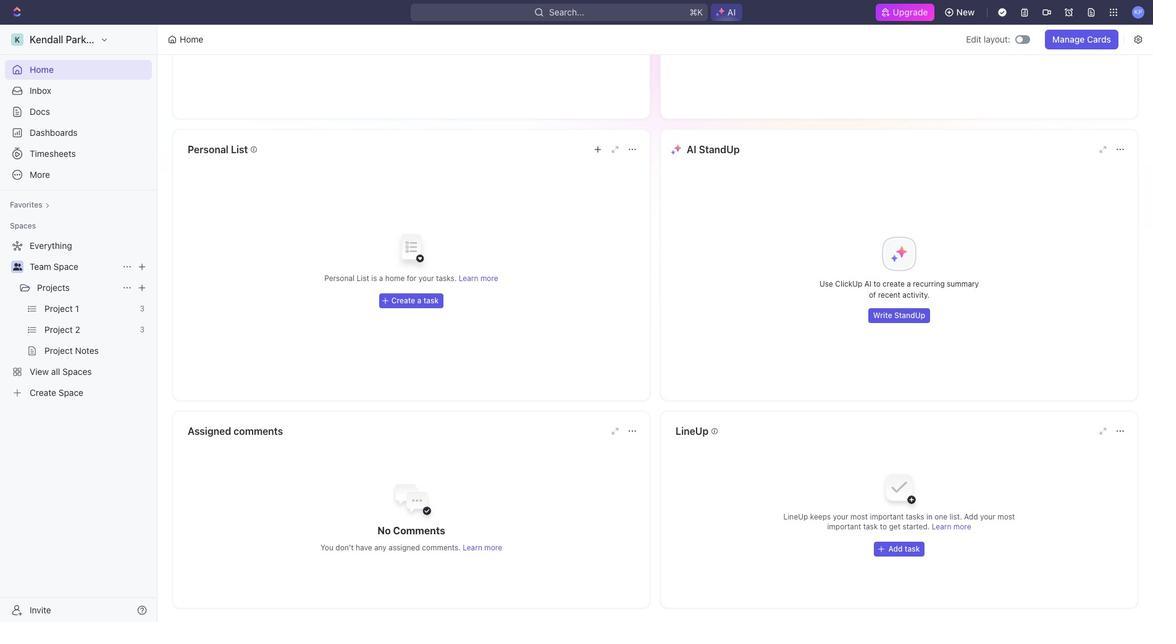 Task type: locate. For each thing, give the bounding box(es) containing it.
0 vertical spatial space
[[53, 261, 78, 272]]

ai inside button
[[728, 7, 736, 17]]

in
[[927, 512, 933, 521]]

0 horizontal spatial most
[[851, 512, 868, 521]]

everything link
[[5, 236, 149, 256]]

a
[[379, 274, 383, 283], [907, 279, 911, 288], [417, 296, 422, 305]]

0 vertical spatial learn more link
[[459, 274, 498, 283]]

use
[[820, 279, 833, 288]]

a up activity.
[[907, 279, 911, 288]]

new button
[[939, 2, 982, 22]]

learn right tasks.
[[459, 274, 478, 283]]

write standup button
[[868, 308, 930, 323]]

3 for 1
[[140, 304, 145, 313]]

add down get
[[889, 544, 903, 553]]

kendall parks's workspace
[[30, 34, 153, 45]]

1 vertical spatial project
[[44, 324, 73, 335]]

space
[[53, 261, 78, 272], [59, 387, 83, 398]]

layout:
[[984, 34, 1010, 44]]

1 vertical spatial create
[[30, 387, 56, 398]]

personal
[[188, 144, 228, 155], [324, 274, 355, 283]]

learn more link down list.
[[932, 522, 971, 531]]

have
[[356, 543, 372, 552]]

0 vertical spatial project
[[44, 303, 73, 314]]

1 vertical spatial home
[[30, 64, 54, 75]]

learn more link right tasks.
[[459, 274, 498, 283]]

more
[[481, 274, 498, 283], [954, 522, 971, 531], [484, 543, 502, 552]]

task down tasks.
[[424, 296, 439, 305]]

a right the is
[[379, 274, 383, 283]]

2 vertical spatial learn more link
[[463, 543, 502, 552]]

0 horizontal spatial list
[[231, 144, 248, 155]]

lineup inside lineup keeps your most important tasks in one list. add your most important task to get started.
[[784, 512, 808, 521]]

1 vertical spatial personal
[[324, 274, 355, 283]]

0 vertical spatial create
[[392, 296, 415, 305]]

team space link
[[30, 257, 117, 277]]

add right list.
[[964, 512, 978, 521]]

1 vertical spatial to
[[880, 522, 887, 531]]

to left get
[[880, 522, 887, 531]]

0 vertical spatial list
[[231, 144, 248, 155]]

1 horizontal spatial create
[[392, 296, 415, 305]]

1 vertical spatial add
[[889, 544, 903, 553]]

important down keeps
[[827, 522, 861, 531]]

0 horizontal spatial a
[[379, 274, 383, 283]]

0 vertical spatial personal
[[188, 144, 228, 155]]

0 vertical spatial add
[[964, 512, 978, 521]]

important
[[870, 512, 904, 521], [827, 522, 861, 531]]

manage cards button
[[1045, 30, 1119, 49]]

don't
[[336, 543, 354, 552]]

team space
[[30, 261, 78, 272]]

1 vertical spatial standup
[[894, 311, 925, 320]]

add
[[964, 512, 978, 521], [889, 544, 903, 553]]

0 horizontal spatial standup
[[699, 144, 740, 155]]

0 horizontal spatial ai
[[687, 144, 697, 155]]

activity.
[[903, 290, 930, 300]]

1 horizontal spatial list
[[357, 274, 369, 283]]

0 horizontal spatial home
[[30, 64, 54, 75]]

3 project from the top
[[44, 345, 73, 356]]

2 project from the top
[[44, 324, 73, 335]]

0 horizontal spatial lineup
[[676, 426, 709, 437]]

more right tasks.
[[481, 274, 498, 283]]

spaces up create space link
[[62, 366, 92, 377]]

0 vertical spatial 3
[[140, 304, 145, 313]]

project notes
[[44, 345, 99, 356]]

1 project from the top
[[44, 303, 73, 314]]

0 horizontal spatial personal
[[188, 144, 228, 155]]

personal list is a home for your tasks. learn more
[[324, 274, 498, 283]]

1 vertical spatial learn more link
[[932, 522, 971, 531]]

spaces inside view all spaces link
[[62, 366, 92, 377]]

get
[[889, 522, 901, 531]]

standup inside button
[[894, 311, 925, 320]]

lineup
[[676, 426, 709, 437], [784, 512, 808, 521]]

2
[[75, 324, 80, 335]]

space down view all spaces link
[[59, 387, 83, 398]]

learn more link for lineup
[[932, 522, 971, 531]]

learn down the one
[[932, 522, 952, 531]]

your right for
[[419, 274, 434, 283]]

task inside dropdown button
[[905, 544, 920, 553]]

project
[[44, 303, 73, 314], [44, 324, 73, 335], [44, 345, 73, 356]]

manage cards
[[1052, 34, 1111, 44]]

2 horizontal spatial task
[[905, 544, 920, 553]]

docs link
[[5, 102, 152, 122]]

most right keeps
[[851, 512, 868, 521]]

everything
[[30, 240, 72, 251]]

standup for ai standup
[[699, 144, 740, 155]]

tree inside sidebar navigation
[[5, 236, 152, 403]]

space for team space
[[53, 261, 78, 272]]

most
[[851, 512, 868, 521], [998, 512, 1015, 521]]

more down list.
[[954, 522, 971, 531]]

edit layout:
[[966, 34, 1010, 44]]

1 horizontal spatial add
[[964, 512, 978, 521]]

1 vertical spatial task
[[863, 522, 878, 531]]

add task button
[[874, 542, 925, 557]]

0 vertical spatial to
[[874, 279, 881, 288]]

project left the 1
[[44, 303, 73, 314]]

add inside button
[[889, 544, 903, 553]]

project up view all spaces at the bottom left
[[44, 345, 73, 356]]

2 vertical spatial ai
[[865, 279, 872, 288]]

0 vertical spatial ai
[[728, 7, 736, 17]]

1 horizontal spatial important
[[870, 512, 904, 521]]

tasks
[[906, 512, 924, 521]]

0 vertical spatial lineup
[[676, 426, 709, 437]]

2 vertical spatial learn
[[463, 543, 482, 552]]

create down view
[[30, 387, 56, 398]]

spaces down favorites
[[10, 221, 36, 230]]

personal for personal list is a home for your tasks. learn more
[[324, 274, 355, 283]]

1 vertical spatial 3
[[140, 325, 145, 334]]

create inside button
[[392, 296, 415, 305]]

team
[[30, 261, 51, 272]]

learn more link right comments.
[[463, 543, 502, 552]]

2 vertical spatial project
[[44, 345, 73, 356]]

1 horizontal spatial most
[[998, 512, 1015, 521]]

2 horizontal spatial a
[[907, 279, 911, 288]]

task left get
[[863, 522, 878, 531]]

1 vertical spatial list
[[357, 274, 369, 283]]

most right list.
[[998, 512, 1015, 521]]

2 3 from the top
[[140, 325, 145, 334]]

3 up project notes link
[[140, 325, 145, 334]]

0 vertical spatial standup
[[699, 144, 740, 155]]

1 horizontal spatial ai
[[728, 7, 736, 17]]

ai
[[728, 7, 736, 17], [687, 144, 697, 155], [865, 279, 872, 288]]

1 vertical spatial space
[[59, 387, 83, 398]]

1 horizontal spatial a
[[417, 296, 422, 305]]

recurring
[[913, 279, 945, 288]]

project for project notes
[[44, 345, 73, 356]]

1 vertical spatial spaces
[[62, 366, 92, 377]]

0 horizontal spatial important
[[827, 522, 861, 531]]

1 horizontal spatial spaces
[[62, 366, 92, 377]]

standup
[[699, 144, 740, 155], [894, 311, 925, 320]]

cards
[[1087, 34, 1111, 44]]

spaces
[[10, 221, 36, 230], [62, 366, 92, 377]]

to
[[874, 279, 881, 288], [880, 522, 887, 531]]

0 horizontal spatial add
[[889, 544, 903, 553]]

project inside project 1 link
[[44, 303, 73, 314]]

summary
[[947, 279, 979, 288]]

task down started.
[[905, 544, 920, 553]]

create inside sidebar navigation
[[30, 387, 56, 398]]

2 horizontal spatial ai
[[865, 279, 872, 288]]

projects link
[[37, 278, 117, 298]]

comments
[[393, 525, 445, 536]]

1 3 from the top
[[140, 304, 145, 313]]

more right comments.
[[484, 543, 502, 552]]

your right keeps
[[833, 512, 849, 521]]

1 most from the left
[[851, 512, 868, 521]]

1 horizontal spatial personal
[[324, 274, 355, 283]]

3 right project 1 link
[[140, 304, 145, 313]]

project left 2 in the bottom left of the page
[[44, 324, 73, 335]]

your right list.
[[980, 512, 996, 521]]

create down personal list is a home for your tasks. learn more
[[392, 296, 415, 305]]

home inside sidebar navigation
[[30, 64, 54, 75]]

a down personal list is a home for your tasks. learn more
[[417, 296, 422, 305]]

view all spaces
[[30, 366, 92, 377]]

1 vertical spatial ai
[[687, 144, 697, 155]]

tree containing everything
[[5, 236, 152, 403]]

tree
[[5, 236, 152, 403]]

0 vertical spatial home
[[180, 34, 203, 44]]

0 horizontal spatial spaces
[[10, 221, 36, 230]]

1 vertical spatial lineup
[[784, 512, 808, 521]]

search...
[[549, 7, 584, 17]]

0 horizontal spatial create
[[30, 387, 56, 398]]

write standup
[[873, 311, 925, 320]]

assigned
[[188, 426, 231, 437]]

0 vertical spatial spaces
[[10, 221, 36, 230]]

create a task
[[392, 296, 439, 305]]

0 horizontal spatial task
[[424, 296, 439, 305]]

favorites
[[10, 200, 42, 209]]

2 vertical spatial task
[[905, 544, 920, 553]]

create for create space
[[30, 387, 56, 398]]

project inside project notes link
[[44, 345, 73, 356]]

your
[[419, 274, 434, 283], [833, 512, 849, 521], [980, 512, 996, 521]]

to up of
[[874, 279, 881, 288]]

1 horizontal spatial task
[[863, 522, 878, 531]]

1 horizontal spatial lineup
[[784, 512, 808, 521]]

comments
[[234, 426, 283, 437]]

project inside the project 2 link
[[44, 324, 73, 335]]

task
[[424, 296, 439, 305], [863, 522, 878, 531], [905, 544, 920, 553]]

space for create space
[[59, 387, 83, 398]]

space down everything 'link'
[[53, 261, 78, 272]]

learn more link
[[459, 274, 498, 283], [932, 522, 971, 531], [463, 543, 502, 552]]

sidebar navigation
[[0, 25, 160, 622]]

learn right comments.
[[463, 543, 482, 552]]

kendall parks's workspace, , element
[[11, 33, 23, 46]]

keeps
[[810, 512, 831, 521]]

home link
[[5, 60, 152, 80]]

1 horizontal spatial standup
[[894, 311, 925, 320]]

list for personal list is a home for your tasks. learn more
[[357, 274, 369, 283]]

important up get
[[870, 512, 904, 521]]



Task type: describe. For each thing, give the bounding box(es) containing it.
is
[[371, 274, 377, 283]]

comments.
[[422, 543, 461, 552]]

notes
[[75, 345, 99, 356]]

0 vertical spatial learn
[[459, 274, 478, 283]]

ai standup
[[687, 144, 740, 155]]

use clickup ai to create a recurring summary of recent activity.
[[820, 279, 979, 300]]

project for project 1
[[44, 303, 73, 314]]

project 2 link
[[44, 320, 135, 340]]

a inside button
[[417, 296, 422, 305]]

1 vertical spatial important
[[827, 522, 861, 531]]

a inside the use clickup ai to create a recurring summary of recent activity.
[[907, 279, 911, 288]]

assigned comments
[[188, 426, 283, 437]]

docs
[[30, 106, 50, 117]]

create a task button
[[379, 293, 444, 308]]

dashboards
[[30, 127, 78, 138]]

of
[[869, 290, 876, 300]]

for
[[407, 274, 417, 283]]

project 1
[[44, 303, 79, 314]]

add inside lineup keeps your most important tasks in one list. add your most important task to get started.
[[964, 512, 978, 521]]

1 horizontal spatial home
[[180, 34, 203, 44]]

ai button
[[711, 4, 743, 21]]

new
[[957, 7, 975, 17]]

0 vertical spatial task
[[424, 296, 439, 305]]

view all spaces link
[[5, 362, 149, 382]]

0 horizontal spatial your
[[419, 274, 434, 283]]

user group image
[[13, 263, 22, 271]]

no
[[378, 525, 391, 536]]

ai for ai standup
[[687, 144, 697, 155]]

learn more
[[932, 522, 971, 531]]

invite
[[30, 604, 51, 615]]

kendall
[[30, 34, 63, 45]]

upgrade link
[[876, 4, 934, 21]]

recent
[[878, 290, 901, 300]]

1 vertical spatial more
[[954, 522, 971, 531]]

1 vertical spatial learn
[[932, 522, 952, 531]]

to inside lineup keeps your most important tasks in one list. add your most important task to get started.
[[880, 522, 887, 531]]

create space link
[[5, 383, 149, 403]]

clickup
[[835, 279, 863, 288]]

started.
[[903, 522, 930, 531]]

add task button
[[874, 542, 925, 557]]

dashboards link
[[5, 123, 152, 143]]

timesheets link
[[5, 144, 152, 164]]

2 horizontal spatial your
[[980, 512, 996, 521]]

timesheets
[[30, 148, 76, 159]]

task inside lineup keeps your most important tasks in one list. add your most important task to get started.
[[863, 522, 878, 531]]

standup for write standup
[[894, 311, 925, 320]]

upgrade
[[893, 7, 928, 17]]

create
[[883, 279, 905, 288]]

0 vertical spatial more
[[481, 274, 498, 283]]

any
[[374, 543, 387, 552]]

kp button
[[1129, 2, 1148, 22]]

list for personal list
[[231, 144, 248, 155]]

learn more link for personal list
[[459, 274, 498, 283]]

0 vertical spatial important
[[870, 512, 904, 521]]

personal list
[[188, 144, 248, 155]]

lineup for lineup
[[676, 426, 709, 437]]

add task
[[889, 544, 920, 553]]

personal for personal list
[[188, 144, 228, 155]]

1 horizontal spatial your
[[833, 512, 849, 521]]

edit
[[966, 34, 982, 44]]

more button
[[5, 165, 152, 185]]

one
[[935, 512, 948, 521]]

2 most from the left
[[998, 512, 1015, 521]]

list.
[[950, 512, 962, 521]]

lineup for lineup keeps your most important tasks in one list. add your most important task to get started.
[[784, 512, 808, 521]]

to inside the use clickup ai to create a recurring summary of recent activity.
[[874, 279, 881, 288]]

kp
[[1134, 8, 1143, 16]]

all
[[51, 366, 60, 377]]

k
[[15, 35, 20, 44]]

write
[[873, 311, 892, 320]]

no comments
[[378, 525, 445, 536]]

inbox
[[30, 85, 51, 96]]

ai for ai
[[728, 7, 736, 17]]

projects
[[37, 282, 70, 293]]

favorites button
[[5, 198, 55, 212]]

project 1 link
[[44, 299, 135, 319]]

project notes link
[[44, 341, 149, 361]]

you
[[321, 543, 334, 552]]

home
[[385, 274, 405, 283]]

create space
[[30, 387, 83, 398]]

project 2
[[44, 324, 80, 335]]

workspace
[[102, 34, 153, 45]]

create for create a task
[[392, 296, 415, 305]]

parks's
[[66, 34, 99, 45]]

you don't have any assigned comments. learn more
[[321, 543, 502, 552]]

project for project 2
[[44, 324, 73, 335]]

more
[[30, 169, 50, 180]]

3 for 2
[[140, 325, 145, 334]]

ai inside the use clickup ai to create a recurring summary of recent activity.
[[865, 279, 872, 288]]

inbox link
[[5, 81, 152, 101]]

assigned
[[389, 543, 420, 552]]

1
[[75, 303, 79, 314]]

⌘k
[[689, 7, 703, 17]]

lineup keeps your most important tasks in one list. add your most important task to get started.
[[784, 512, 1015, 531]]

view
[[30, 366, 49, 377]]

2 vertical spatial more
[[484, 543, 502, 552]]

manage
[[1052, 34, 1085, 44]]



Task type: vqa. For each thing, say whether or not it's contained in the screenshot.
dialog
no



